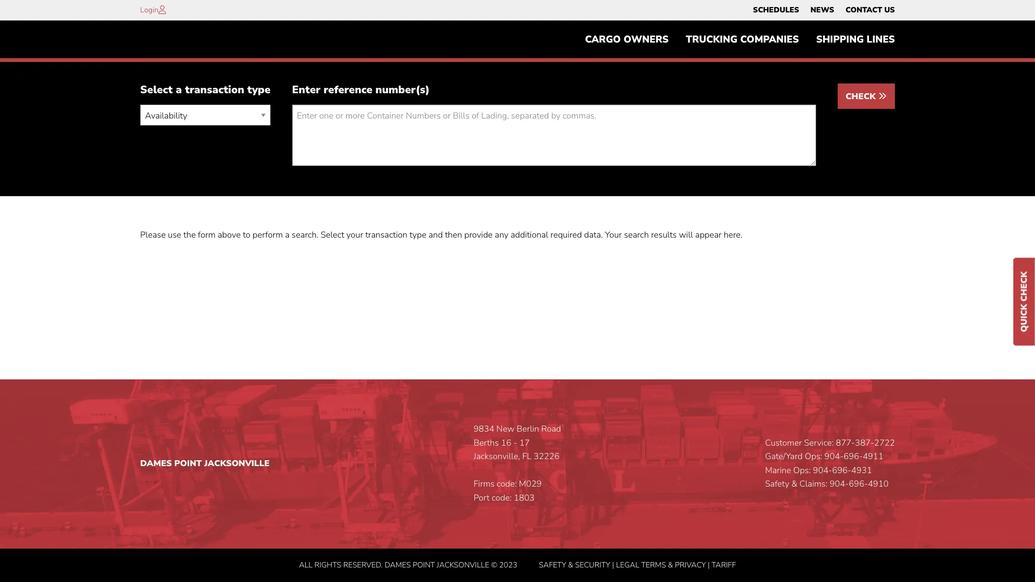 Task type: vqa. For each thing, say whether or not it's contained in the screenshot.
Companies
yes



Task type: locate. For each thing, give the bounding box(es) containing it.
1 vertical spatial point
[[413, 560, 435, 570]]

|
[[612, 560, 614, 570], [708, 560, 710, 570]]

4911
[[863, 451, 883, 463]]

2 | from the left
[[708, 560, 710, 570]]

0 horizontal spatial safety
[[539, 560, 566, 570]]

0 horizontal spatial a
[[176, 83, 182, 97]]

footer containing 9834 new berlin road
[[0, 380, 1035, 582]]

1 vertical spatial menu bar
[[576, 29, 904, 50]]

1 vertical spatial a
[[285, 229, 290, 241]]

0 horizontal spatial |
[[612, 560, 614, 570]]

0 vertical spatial safety
[[765, 478, 789, 490]]

customer
[[765, 437, 802, 449]]

16
[[501, 437, 511, 449]]

menu bar down schedules link
[[576, 29, 904, 50]]

ops: down service:
[[805, 451, 822, 463]]

contact
[[846, 5, 882, 15]]

companies
[[740, 33, 799, 46]]

2 horizontal spatial &
[[791, 478, 797, 490]]

& left the security
[[568, 560, 573, 570]]

877-
[[836, 437, 855, 449]]

berths
[[474, 437, 499, 449]]

cargo
[[585, 33, 621, 46]]

1 horizontal spatial type
[[410, 229, 426, 241]]

a
[[176, 83, 182, 97], [285, 229, 290, 241]]

1 vertical spatial dames
[[385, 560, 411, 570]]

1 horizontal spatial select
[[321, 229, 344, 241]]

1 horizontal spatial transaction
[[365, 229, 407, 241]]

0 vertical spatial ops:
[[805, 451, 822, 463]]

trucking
[[686, 33, 738, 46]]

check button
[[838, 84, 895, 109]]

quick check link
[[1014, 258, 1035, 346]]

0 vertical spatial a
[[176, 83, 182, 97]]

search
[[624, 229, 649, 241]]

1 horizontal spatial safety
[[765, 478, 789, 490]]

quick
[[1018, 304, 1030, 332]]

perform
[[253, 229, 283, 241]]

results
[[651, 229, 677, 241]]

0 horizontal spatial point
[[174, 458, 202, 470]]

check
[[846, 91, 878, 103], [1018, 272, 1030, 302]]

0 vertical spatial select
[[140, 83, 173, 97]]

0 horizontal spatial dames
[[140, 458, 172, 470]]

type left and
[[410, 229, 426, 241]]

claims:
[[799, 478, 827, 490]]

road
[[541, 423, 561, 435]]

1 vertical spatial ops:
[[793, 465, 811, 476]]

1 horizontal spatial dames
[[385, 560, 411, 570]]

1 horizontal spatial a
[[285, 229, 290, 241]]

safety
[[765, 478, 789, 490], [539, 560, 566, 570]]

fl
[[522, 451, 532, 463]]

login
[[140, 5, 159, 15]]

1 vertical spatial check
[[1018, 272, 1030, 302]]

904- right claims:
[[830, 478, 849, 490]]

news link
[[810, 3, 834, 18]]

Enter reference number(s) text field
[[292, 105, 816, 166]]

2023
[[499, 560, 517, 570]]

ops:
[[805, 451, 822, 463], [793, 465, 811, 476]]

customer service: 877-387-2722 gate/yard ops: 904-696-4911 marine ops: 904-696-4931 safety & claims: 904-696-4910
[[765, 437, 895, 490]]

1 horizontal spatial |
[[708, 560, 710, 570]]

& left claims:
[[791, 478, 797, 490]]

jacksonville
[[204, 458, 270, 470], [437, 560, 489, 570]]

schedules link
[[753, 3, 799, 18]]

legal
[[616, 560, 639, 570]]

0 horizontal spatial check
[[846, 91, 878, 103]]

& right terms
[[668, 560, 673, 570]]

dames
[[140, 458, 172, 470], [385, 560, 411, 570]]

menu bar up shipping
[[747, 3, 901, 18]]

ops: up claims:
[[793, 465, 811, 476]]

footer
[[0, 380, 1035, 582]]

required
[[550, 229, 582, 241]]

safety down marine
[[765, 478, 789, 490]]

code: up 1803
[[497, 478, 517, 490]]

menu bar
[[747, 3, 901, 18], [576, 29, 904, 50]]

shipping lines
[[816, 33, 895, 46]]

will
[[679, 229, 693, 241]]

service:
[[804, 437, 834, 449]]

0 vertical spatial menu bar
[[747, 3, 901, 18]]

904- down 877-
[[824, 451, 844, 463]]

tariff
[[712, 560, 736, 570]]

provide
[[464, 229, 493, 241]]

safety left the security
[[539, 560, 566, 570]]

code:
[[497, 478, 517, 490], [492, 492, 512, 504]]

0 vertical spatial transaction
[[185, 83, 244, 97]]

| left "legal"
[[612, 560, 614, 570]]

0 vertical spatial jacksonville
[[204, 458, 270, 470]]

rights
[[314, 560, 341, 570]]

0 vertical spatial type
[[247, 83, 271, 97]]

1 horizontal spatial check
[[1018, 272, 1030, 302]]

1 vertical spatial jacksonville
[[437, 560, 489, 570]]

type
[[247, 83, 271, 97], [410, 229, 426, 241]]

port
[[474, 492, 490, 504]]

all rights reserved. dames point jacksonville © 2023
[[299, 560, 517, 570]]

code: right port
[[492, 492, 512, 504]]

check inside "quick check" link
[[1018, 272, 1030, 302]]

& inside customer service: 877-387-2722 gate/yard ops: 904-696-4911 marine ops: 904-696-4931 safety & claims: 904-696-4910
[[791, 478, 797, 490]]

0 vertical spatial check
[[846, 91, 878, 103]]

transaction
[[185, 83, 244, 97], [365, 229, 407, 241]]

0 horizontal spatial type
[[247, 83, 271, 97]]

type left enter
[[247, 83, 271, 97]]

1 horizontal spatial &
[[668, 560, 673, 570]]

menu bar containing schedules
[[747, 3, 901, 18]]

904-
[[824, 451, 844, 463], [813, 465, 832, 476], [830, 478, 849, 490]]

select
[[140, 83, 173, 97], [321, 229, 344, 241]]

1 vertical spatial safety
[[539, 560, 566, 570]]

&
[[791, 478, 797, 490], [568, 560, 573, 570], [668, 560, 673, 570]]

your
[[605, 229, 622, 241]]

| left tariff
[[708, 560, 710, 570]]

904- up claims:
[[813, 465, 832, 476]]

the
[[183, 229, 196, 241]]

0 vertical spatial code:
[[497, 478, 517, 490]]

point
[[174, 458, 202, 470], [413, 560, 435, 570]]

m029
[[519, 478, 542, 490]]

check inside check button
[[846, 91, 878, 103]]

quick check
[[1018, 272, 1030, 332]]

here.
[[724, 229, 742, 241]]

1 vertical spatial 904-
[[813, 465, 832, 476]]

user image
[[159, 5, 166, 14]]



Task type: describe. For each thing, give the bounding box(es) containing it.
search.
[[292, 229, 318, 241]]

0 horizontal spatial &
[[568, 560, 573, 570]]

32226
[[534, 451, 560, 463]]

number(s)
[[376, 83, 430, 97]]

trucking companies link
[[677, 29, 808, 50]]

enter
[[292, 83, 320, 97]]

1 horizontal spatial jacksonville
[[437, 560, 489, 570]]

form
[[198, 229, 216, 241]]

cargo owners link
[[576, 29, 677, 50]]

to
[[243, 229, 250, 241]]

menu bar containing cargo owners
[[576, 29, 904, 50]]

owners
[[624, 33, 669, 46]]

shipping
[[816, 33, 864, 46]]

1 vertical spatial 696-
[[832, 465, 851, 476]]

2722
[[874, 437, 895, 449]]

safety & security link
[[539, 560, 610, 570]]

firms code:  m029 port code:  1803
[[474, 478, 542, 504]]

above
[[218, 229, 241, 241]]

any
[[495, 229, 508, 241]]

berlin
[[517, 423, 539, 435]]

1 vertical spatial type
[[410, 229, 426, 241]]

us
[[884, 5, 895, 15]]

firms
[[474, 478, 495, 490]]

terms
[[641, 560, 666, 570]]

all
[[299, 560, 313, 570]]

4910
[[868, 478, 889, 490]]

jacksonville,
[[474, 451, 520, 463]]

0 vertical spatial 904-
[[824, 451, 844, 463]]

safety & security | legal terms & privacy | tariff
[[539, 560, 736, 570]]

2 vertical spatial 696-
[[849, 478, 868, 490]]

387-
[[855, 437, 874, 449]]

contact us link
[[846, 3, 895, 18]]

1 vertical spatial select
[[321, 229, 344, 241]]

your
[[346, 229, 363, 241]]

select a transaction type
[[140, 83, 271, 97]]

dames point jacksonville
[[140, 458, 270, 470]]

appear
[[695, 229, 722, 241]]

privacy
[[675, 560, 706, 570]]

1 vertical spatial transaction
[[365, 229, 407, 241]]

0 vertical spatial point
[[174, 458, 202, 470]]

1803
[[514, 492, 535, 504]]

9834
[[474, 423, 494, 435]]

safety inside customer service: 877-387-2722 gate/yard ops: 904-696-4911 marine ops: 904-696-4931 safety & claims: 904-696-4910
[[765, 478, 789, 490]]

news
[[810, 5, 834, 15]]

security
[[575, 560, 610, 570]]

0 horizontal spatial transaction
[[185, 83, 244, 97]]

use
[[168, 229, 181, 241]]

reference
[[324, 83, 372, 97]]

angle double right image
[[878, 92, 887, 100]]

0 horizontal spatial select
[[140, 83, 173, 97]]

data.
[[584, 229, 603, 241]]

1 | from the left
[[612, 560, 614, 570]]

contact us
[[846, 5, 895, 15]]

0 vertical spatial 696-
[[844, 451, 863, 463]]

-
[[514, 437, 517, 449]]

legal terms & privacy link
[[616, 560, 706, 570]]

additional
[[511, 229, 548, 241]]

then
[[445, 229, 462, 241]]

trucking companies
[[686, 33, 799, 46]]

2 vertical spatial 904-
[[830, 478, 849, 490]]

cargo owners
[[585, 33, 669, 46]]

shipping lines link
[[808, 29, 904, 50]]

schedules
[[753, 5, 799, 15]]

login link
[[140, 5, 159, 15]]

marine
[[765, 465, 791, 476]]

tariff link
[[712, 560, 736, 570]]

4931
[[851, 465, 872, 476]]

1 horizontal spatial point
[[413, 560, 435, 570]]

0 horizontal spatial jacksonville
[[204, 458, 270, 470]]

please use the form above to perform a search. select your transaction type and then provide any additional required data. your search results will appear here.
[[140, 229, 742, 241]]

9834 new berlin road berths 16 - 17 jacksonville, fl 32226
[[474, 423, 561, 463]]

lines
[[867, 33, 895, 46]]

new
[[496, 423, 514, 435]]

1 vertical spatial code:
[[492, 492, 512, 504]]

and
[[429, 229, 443, 241]]

reserved.
[[343, 560, 383, 570]]

©
[[491, 560, 497, 570]]

please
[[140, 229, 166, 241]]

17
[[519, 437, 530, 449]]

gate/yard
[[765, 451, 803, 463]]

0 vertical spatial dames
[[140, 458, 172, 470]]

enter reference number(s)
[[292, 83, 430, 97]]



